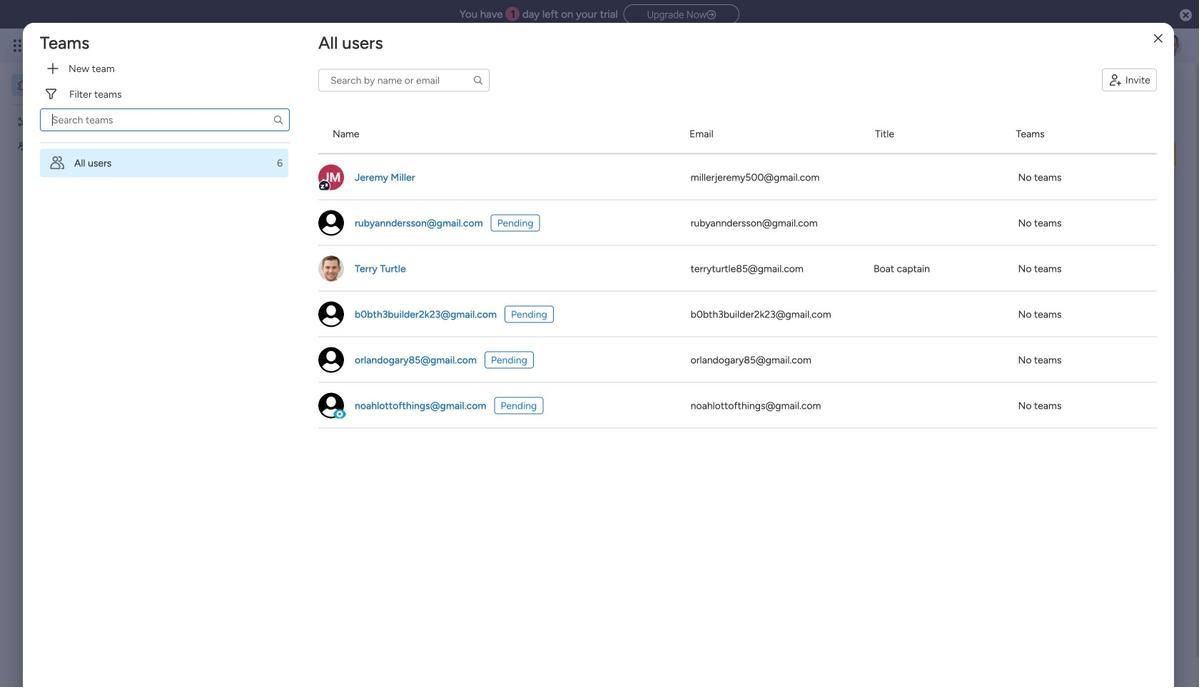 Task type: locate. For each thing, give the bounding box(es) containing it.
6 row from the top
[[318, 337, 1157, 383]]

select product image
[[13, 39, 27, 53]]

row
[[318, 115, 1157, 155], [318, 155, 1157, 200], [318, 200, 1157, 246], [318, 246, 1157, 292], [318, 292, 1157, 337], [318, 337, 1157, 383], [318, 383, 1157, 429]]

b0bth3builder2k23@gmail.com image
[[318, 302, 344, 327]]

option
[[40, 149, 299, 177]]

None search field
[[318, 69, 490, 92], [40, 109, 290, 131], [318, 69, 490, 92], [40, 109, 290, 131]]

rubyanndersson@gmail.com image
[[318, 210, 344, 236]]

grid
[[318, 115, 1157, 687]]

row group
[[318, 155, 1157, 429]]

5 row from the top
[[318, 292, 1157, 337]]

search image
[[273, 114, 284, 126]]

4 row from the top
[[318, 246, 1157, 292]]

Search teams search field
[[40, 109, 290, 131]]

terry turtle image
[[1159, 34, 1182, 57]]

dapulse close image
[[1180, 8, 1192, 23]]

search image
[[473, 74, 484, 86]]



Task type: describe. For each thing, give the bounding box(es) containing it.
7 row from the top
[[318, 383, 1157, 429]]

build something awesome image
[[644, 369, 807, 466]]

Search by name or email search field
[[318, 69, 490, 92]]

1 row from the top
[[318, 115, 1157, 155]]

dapulse rightstroke image
[[707, 10, 716, 20]]

2 row from the top
[[318, 155, 1157, 200]]

noahlottofthings@gmail.com image
[[318, 393, 344, 419]]

terry turtle image
[[318, 256, 344, 282]]

orlandogary85@gmail.com image
[[318, 347, 344, 373]]

jeremy miller image
[[318, 165, 344, 190]]

close image
[[1154, 33, 1163, 44]]

monday code is now live - secured infrastructure with seamless integration to monday.com. hosting your apps is now easier than ever. image
[[216, 131, 1177, 284]]

3 row from the top
[[318, 200, 1157, 246]]



Task type: vqa. For each thing, say whether or not it's contained in the screenshot.
3rd row from the top of the page
yes



